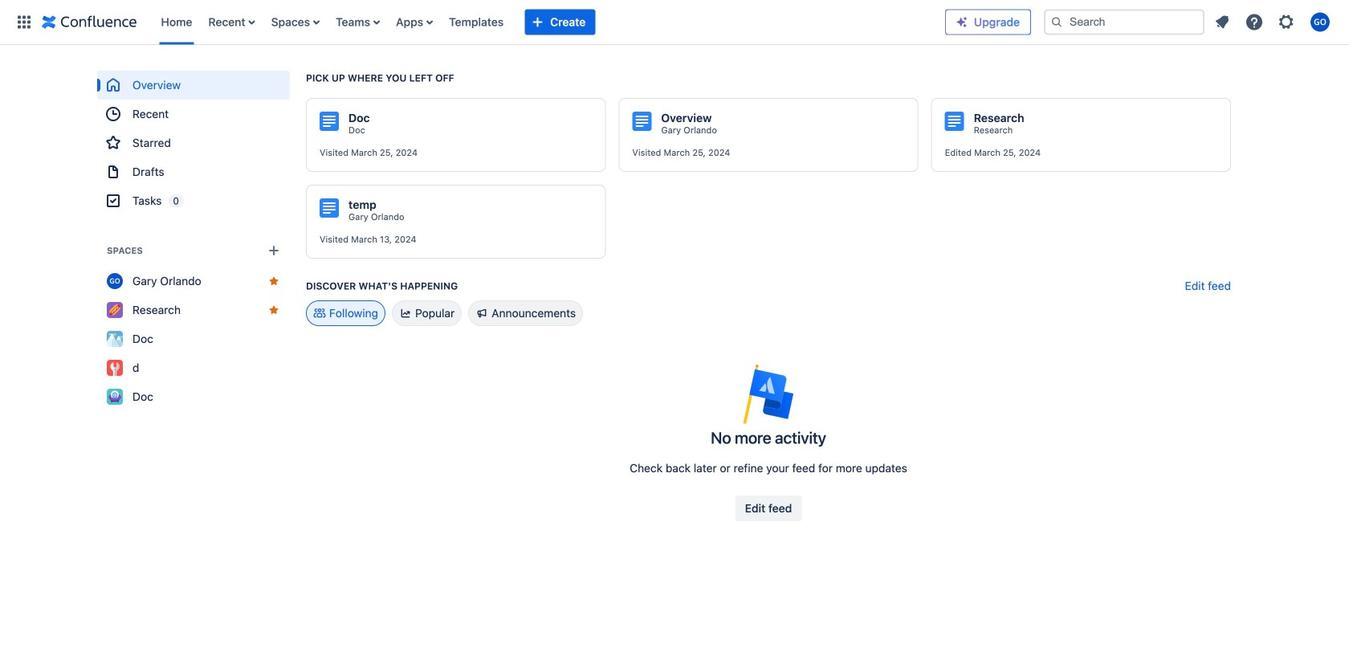 Task type: locate. For each thing, give the bounding box(es) containing it.
1 horizontal spatial list
[[1208, 8, 1340, 37]]

None search field
[[1045, 9, 1205, 35]]

0 vertical spatial unstar this space image
[[268, 275, 280, 288]]

confluence image
[[42, 12, 137, 32], [42, 12, 137, 32]]

1 unstar this space image from the top
[[268, 275, 280, 288]]

create a space image
[[264, 241, 284, 260]]

your profile and preferences image
[[1311, 12, 1331, 32]]

banner
[[0, 0, 1350, 45]]

1 vertical spatial unstar this space image
[[268, 304, 280, 317]]

group
[[97, 71, 290, 215]]

appswitcher icon image
[[14, 12, 34, 32]]

0 horizontal spatial list
[[153, 0, 946, 45]]

global element
[[10, 0, 946, 45]]

2 unstar this space image from the top
[[268, 304, 280, 317]]

Search field
[[1045, 9, 1205, 35]]

list
[[153, 0, 946, 45], [1208, 8, 1340, 37]]

unstar this space image
[[268, 275, 280, 288], [268, 304, 280, 317]]



Task type: vqa. For each thing, say whether or not it's contained in the screenshot.
the bottom HEADING
no



Task type: describe. For each thing, give the bounding box(es) containing it.
notification icon image
[[1213, 12, 1233, 32]]

list for 'appswitcher icon'
[[153, 0, 946, 45]]

button group group
[[736, 496, 802, 521]]

settings icon image
[[1278, 12, 1297, 32]]

search image
[[1051, 16, 1064, 29]]

help icon image
[[1245, 12, 1265, 32]]

premium image
[[956, 16, 969, 29]]

list for premium 'icon'
[[1208, 8, 1340, 37]]



